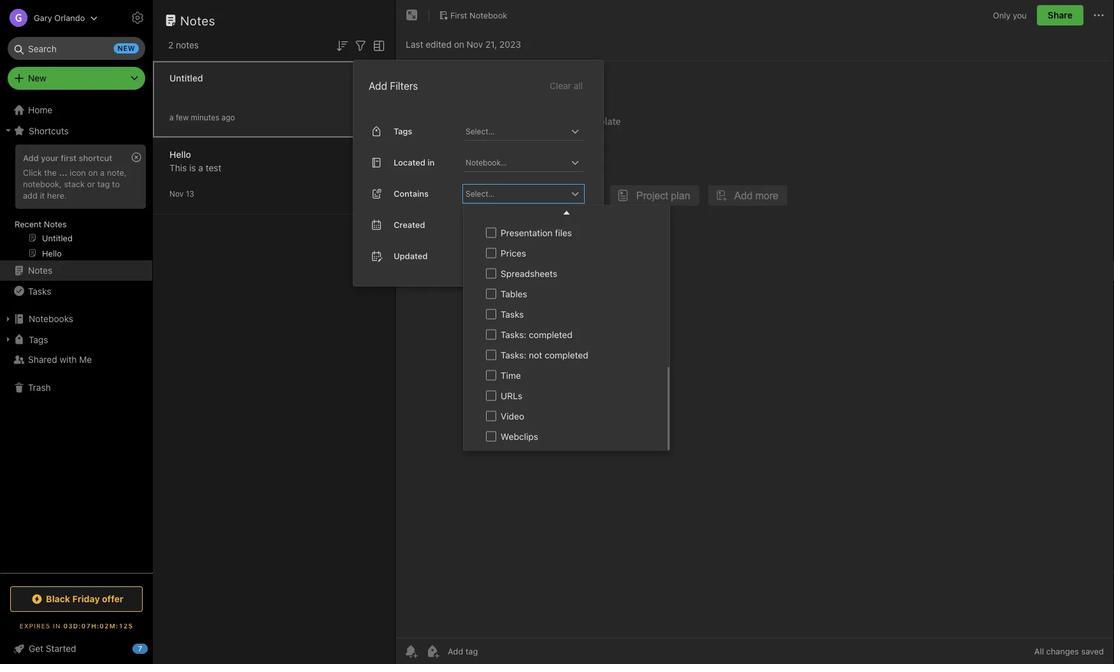 Task type: locate. For each thing, give the bounding box(es) containing it.
notes
[[180, 13, 215, 28], [44, 219, 67, 229], [28, 265, 52, 276]]

add up click
[[23, 153, 39, 162]]

orlando
[[54, 13, 85, 23]]

Select470 checkbox
[[486, 350, 496, 360]]

click to collapse image
[[148, 641, 158, 656]]

me
[[79, 355, 92, 365]]

completed
[[529, 330, 573, 340], [545, 350, 589, 361]]

tasks down tables
[[501, 309, 524, 320]]

1 vertical spatial nov
[[169, 190, 184, 198]]

add left filters on the left of page
[[369, 80, 387, 92]]

add your first shortcut
[[23, 153, 112, 162]]

0 horizontal spatial add
[[23, 153, 39, 162]]

0 vertical spatial  input text field
[[465, 122, 568, 140]]

nov
[[467, 39, 483, 50], [169, 190, 184, 198]]

1 vertical spatial tasks
[[501, 309, 524, 320]]

1 vertical spatial tags
[[29, 334, 48, 345]]

 input text field up  input text field
[[465, 122, 568, 140]]

nov left 21,
[[467, 39, 483, 50]]

urls
[[501, 391, 523, 401]]

home link
[[0, 100, 153, 120]]

notebooks link
[[0, 309, 152, 329]]

tags button
[[0, 329, 152, 350]]

notes right recent
[[44, 219, 67, 229]]

in
[[53, 623, 61, 630]]

untitled
[[169, 73, 203, 83]]

shortcuts
[[29, 125, 69, 136]]

Sort options field
[[335, 37, 350, 53]]

1 vertical spatial  input text field
[[465, 185, 568, 202]]

Select469 checkbox
[[486, 329, 496, 340]]

0 vertical spatial on
[[454, 39, 464, 50]]

 input text field
[[465, 122, 568, 140], [465, 185, 568, 202]]

1 horizontal spatial add
[[369, 80, 387, 92]]

in
[[428, 158, 435, 167]]

note,
[[107, 168, 127, 177]]

a
[[169, 113, 174, 122], [198, 163, 203, 173], [100, 168, 105, 177]]

2  input text field from the top
[[465, 185, 568, 202]]

2 vertical spatial notes
[[28, 265, 52, 276]]

tags up located
[[394, 127, 412, 136]]

add inside group
[[23, 153, 39, 162]]

 input text field
[[465, 153, 568, 171]]

row group
[[464, 0, 668, 450]]

2 horizontal spatial a
[[198, 163, 203, 173]]

tags up shared
[[29, 334, 48, 345]]

1 horizontal spatial on
[[454, 39, 464, 50]]

0 horizontal spatial tasks
[[28, 286, 51, 296]]

trash link
[[0, 378, 152, 398]]

Select468 checkbox
[[486, 309, 496, 319]]

completed up tasks: not completed
[[529, 330, 573, 340]]

add tag image
[[425, 644, 440, 659]]

tasks: up time
[[501, 350, 527, 361]]

2 notes
[[168, 40, 199, 50]]

1 vertical spatial on
[[88, 168, 98, 177]]

clear all
[[550, 80, 583, 91]]

 input text field inside "tags" field
[[465, 122, 568, 140]]

on inside icon on a note, notebook, stack or tag to add it here.
[[88, 168, 98, 177]]

a inside icon on a note, notebook, stack or tag to add it here.
[[100, 168, 105, 177]]

2 tasks: from the top
[[501, 350, 527, 361]]

1 vertical spatial add
[[23, 153, 39, 162]]

tasks
[[28, 286, 51, 296], [501, 309, 524, 320]]

notes up notes
[[180, 13, 215, 28]]

 input text field for tags
[[465, 122, 568, 140]]

Add tag field
[[447, 646, 542, 657]]

1 vertical spatial tasks:
[[501, 350, 527, 361]]

on right edited
[[454, 39, 464, 50]]

1 horizontal spatial tasks
[[501, 309, 524, 320]]

recent
[[15, 219, 42, 229]]

click the ...
[[23, 168, 67, 177]]

tree
[[0, 100, 153, 573]]

notes inside group
[[44, 219, 67, 229]]

with
[[60, 355, 77, 365]]

Select474 checkbox
[[486, 431, 496, 442]]

a left few
[[169, 113, 174, 122]]

Help and Learning task checklist field
[[0, 639, 153, 659]]

0 horizontal spatial on
[[88, 168, 98, 177]]

 input text field up phone
[[465, 185, 568, 202]]

0 vertical spatial tags
[[394, 127, 412, 136]]

03d:07h:02m:12s
[[63, 623, 133, 630]]

 input text field for contains
[[465, 185, 568, 202]]

completed right not
[[545, 350, 589, 361]]

share
[[1048, 10, 1073, 20]]

a up the tag
[[100, 168, 105, 177]]

add
[[23, 190, 38, 200]]

0 horizontal spatial a
[[100, 168, 105, 177]]

icon on a note, notebook, stack or tag to add it here.
[[23, 168, 127, 200]]

trash
[[28, 383, 51, 393]]

Select466 checkbox
[[486, 268, 496, 279]]

home
[[28, 105, 52, 115]]

Select467 checkbox
[[486, 289, 496, 299]]

all
[[1035, 647, 1044, 657]]

new search field
[[17, 37, 139, 60]]

on inside note window element
[[454, 39, 464, 50]]

group
[[0, 141, 152, 266]]

black
[[46, 594, 70, 605]]

0 horizontal spatial nov
[[169, 190, 184, 198]]

row group containing phone numbers
[[464, 0, 668, 450]]

 input text field inside contains field
[[465, 185, 568, 202]]

new button
[[8, 67, 145, 90]]

0 horizontal spatial tags
[[29, 334, 48, 345]]

a right is
[[198, 163, 203, 173]]

a few minutes ago
[[169, 113, 235, 122]]

black friday offer button
[[10, 587, 143, 612]]

0 vertical spatial completed
[[529, 330, 573, 340]]

tasks:
[[501, 330, 527, 340], [501, 350, 527, 361]]

phone numbers
[[501, 207, 565, 218]]

notes up tasks button
[[28, 265, 52, 276]]

phone
[[501, 207, 527, 218]]

all changes saved
[[1035, 647, 1104, 657]]

Account field
[[0, 5, 98, 31]]

gary
[[34, 13, 52, 23]]

on up the or
[[88, 168, 98, 177]]

0 vertical spatial tasks:
[[501, 330, 527, 340]]

1  input text field from the top
[[465, 122, 568, 140]]

Note Editor text field
[[396, 61, 1114, 638]]

0 vertical spatial notes
[[180, 13, 215, 28]]

friday
[[72, 594, 100, 605]]

get
[[29, 644, 43, 654]]

notes
[[176, 40, 199, 50]]

tasks up the notebooks
[[28, 286, 51, 296]]

last
[[406, 39, 423, 50]]

first notebook button
[[435, 6, 512, 24]]

notebooks
[[29, 314, 73, 324]]

expires
[[20, 623, 50, 630]]

tasks: right select469 option
[[501, 330, 527, 340]]

0 vertical spatial nov
[[467, 39, 483, 50]]

0 vertical spatial tasks
[[28, 286, 51, 296]]

tags
[[394, 127, 412, 136], [29, 334, 48, 345]]

created
[[394, 220, 425, 230]]

0 vertical spatial add
[[369, 80, 387, 92]]

1 tasks: from the top
[[501, 330, 527, 340]]

13
[[186, 190, 194, 198]]

first
[[61, 153, 77, 162]]

nov left 13
[[169, 190, 184, 198]]

few
[[176, 113, 189, 122]]

View options field
[[368, 37, 387, 53]]

this
[[169, 163, 187, 173]]

group containing add your first shortcut
[[0, 141, 152, 266]]

1 vertical spatial notes
[[44, 219, 67, 229]]

1 horizontal spatial nov
[[467, 39, 483, 50]]

shared with me link
[[0, 350, 152, 370]]

time
[[501, 370, 521, 381]]



Task type: vqa. For each thing, say whether or not it's contained in the screenshot.
Shortcuts
yes



Task type: describe. For each thing, give the bounding box(es) containing it.
gary orlando
[[34, 13, 85, 23]]

More actions field
[[1092, 5, 1107, 25]]

expand notebooks image
[[3, 314, 13, 324]]

black friday offer
[[46, 594, 124, 605]]

started
[[46, 644, 76, 654]]

last edited on nov 21, 2023
[[406, 39, 521, 50]]

Select472 checkbox
[[486, 391, 496, 401]]

located
[[394, 158, 426, 167]]

tag
[[97, 179, 110, 189]]

this is a test
[[169, 163, 221, 173]]

icon
[[70, 168, 86, 177]]

the
[[44, 168, 57, 177]]

tasks: not completed
[[501, 350, 589, 361]]

new
[[118, 44, 135, 53]]

get started
[[29, 644, 76, 654]]

add for add your first shortcut
[[23, 153, 39, 162]]

expires in 03d:07h:02m:12s
[[20, 623, 133, 630]]

tasks: completed
[[501, 330, 573, 340]]

you
[[1013, 10, 1027, 20]]

new
[[28, 73, 46, 83]]

21,
[[486, 39, 497, 50]]

updated
[[394, 251, 428, 261]]

Select473 checkbox
[[486, 411, 496, 421]]

1 horizontal spatial tags
[[394, 127, 412, 136]]

filters
[[390, 80, 418, 92]]

it
[[40, 190, 45, 200]]

or
[[87, 179, 95, 189]]

stack
[[64, 179, 85, 189]]

...
[[59, 168, 67, 177]]

to
[[112, 179, 120, 189]]

tasks inside button
[[28, 286, 51, 296]]

minutes
[[191, 113, 219, 122]]

is
[[189, 163, 196, 173]]

shortcut
[[79, 153, 112, 162]]

expand tags image
[[3, 335, 13, 345]]

recent notes
[[15, 219, 67, 229]]

notes link
[[0, 261, 152, 281]]

hello
[[169, 149, 191, 160]]

edited
[[426, 39, 452, 50]]

Add filters field
[[353, 37, 368, 53]]

only
[[993, 10, 1011, 20]]

files
[[555, 228, 572, 238]]

webclips
[[501, 432, 538, 442]]

tables
[[501, 289, 527, 299]]

settings image
[[130, 10, 145, 25]]

Select471 checkbox
[[486, 370, 496, 380]]

add filters
[[369, 80, 418, 92]]

prices
[[501, 248, 526, 259]]

shared with me
[[28, 355, 92, 365]]

add for add filters
[[369, 80, 387, 92]]

Select463 checkbox
[[486, 207, 496, 217]]

2
[[168, 40, 174, 50]]

shared
[[28, 355, 57, 365]]

1 vertical spatial completed
[[545, 350, 589, 361]]

contains
[[394, 189, 429, 199]]

all
[[574, 80, 583, 91]]

Select464 checkbox
[[486, 228, 496, 238]]

Tags field
[[463, 122, 584, 141]]

Located in field
[[463, 153, 584, 172]]

tags inside button
[[29, 334, 48, 345]]

nov 13
[[169, 190, 194, 198]]

located in
[[394, 158, 435, 167]]

first
[[450, 10, 467, 20]]

presentation
[[501, 228, 553, 238]]

saved
[[1082, 647, 1104, 657]]

presentation files
[[501, 228, 572, 238]]

only you
[[993, 10, 1027, 20]]

expand note image
[[405, 8, 420, 23]]

here.
[[47, 190, 67, 200]]

changes
[[1047, 647, 1079, 657]]

tasks: for tasks: completed
[[501, 330, 527, 340]]

shortcuts button
[[0, 120, 152, 141]]

Search text field
[[17, 37, 136, 60]]

ago
[[222, 113, 235, 122]]

Contains field
[[463, 185, 584, 203]]

numbers
[[529, 207, 565, 218]]

your
[[41, 153, 58, 162]]

Select465 checkbox
[[486, 248, 496, 258]]

2023
[[500, 39, 521, 50]]

spreadsheets
[[501, 268, 558, 279]]

a for this is a test
[[198, 163, 203, 173]]

add filters image
[[353, 38, 368, 53]]

not
[[529, 350, 542, 361]]

1 horizontal spatial a
[[169, 113, 174, 122]]

note window element
[[396, 0, 1114, 665]]

tree containing home
[[0, 100, 153, 573]]

more actions image
[[1092, 8, 1107, 23]]

7
[[138, 645, 142, 653]]

tasks button
[[0, 281, 152, 301]]

a for icon on a note, notebook, stack or tag to add it here.
[[100, 168, 105, 177]]

nov inside note window element
[[467, 39, 483, 50]]

clear
[[550, 80, 571, 91]]

video
[[501, 411, 524, 422]]

add a reminder image
[[403, 644, 419, 659]]

clear all button
[[549, 78, 584, 94]]

notebook
[[470, 10, 507, 20]]

tasks: for tasks: not completed
[[501, 350, 527, 361]]

notebook,
[[23, 179, 62, 189]]

test
[[206, 163, 221, 173]]

first notebook
[[450, 10, 507, 20]]



